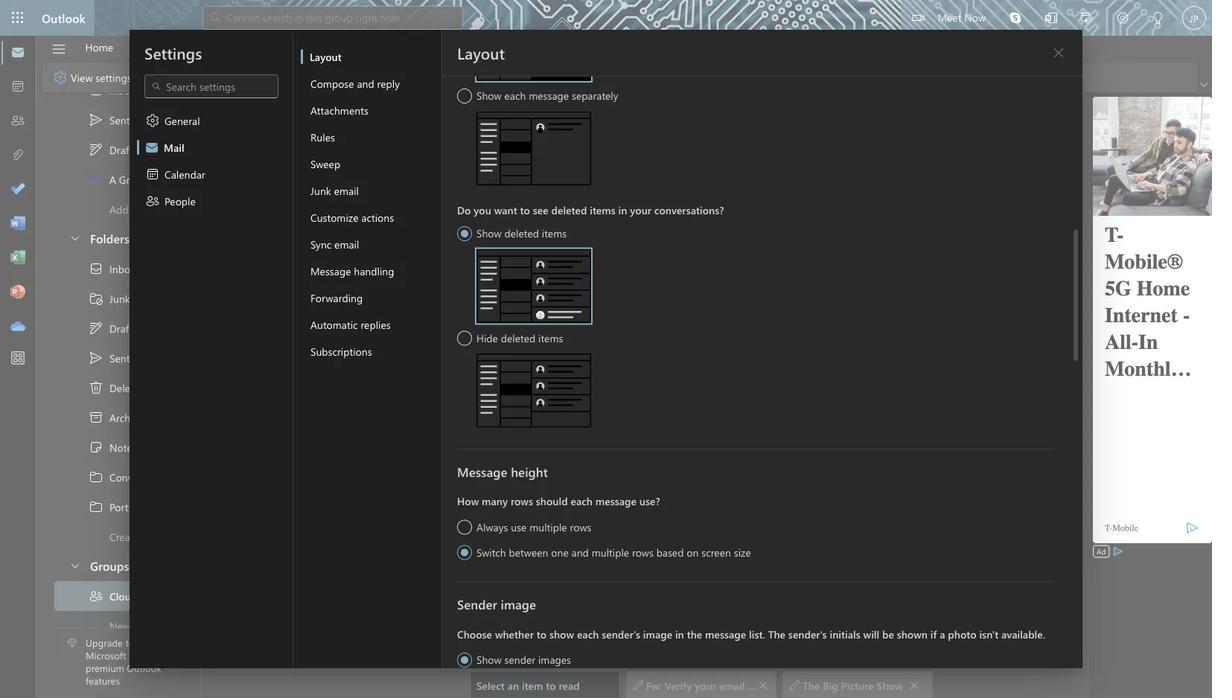 Task type: vqa. For each thing, say whether or not it's contained in the screenshot.


Task type: locate. For each thing, give the bounding box(es) containing it.
 down 2
[[145, 194, 160, 208]]

select an item to read
[[476, 678, 580, 692]]

group
[[373, 310, 402, 324], [133, 619, 161, 633]]

automatic replies button
[[301, 311, 441, 338]]

layout heading
[[457, 42, 505, 63]]

 tree item down  junk email at the left top of the page
[[54, 313, 174, 343]]

 for 
[[89, 469, 103, 484]]

outlook up 
[[42, 10, 86, 26]]

create new folder tree item
[[54, 522, 191, 551]]

portfolio
[[109, 500, 149, 514]]

and right one
[[571, 545, 589, 559]]

email
[[133, 291, 158, 305]]

1 vertical spatial  sent items
[[89, 350, 158, 365]]

message inside "how many rows should each message use?" option group
[[595, 494, 636, 508]]

1 horizontal spatial sender's
[[788, 627, 827, 641]]


[[338, 160, 353, 175]]

mobile
[[263, 235, 296, 249]]

0 vertical spatial view
[[136, 40, 159, 54]]

0 vertical spatial 
[[53, 70, 68, 85]]

isn't
[[979, 627, 999, 641]]

1 horizontal spatial multiple
[[592, 545, 629, 559]]

cloud inside popup button
[[256, 117, 289, 134]]

1 vertical spatial  button
[[62, 551, 87, 579]]

 sent items
[[89, 112, 158, 127], [89, 350, 158, 365]]


[[89, 291, 103, 306]]

1 vertical spatial 
[[69, 559, 81, 571]]

email left for
[[719, 678, 745, 692]]

the down mobile®
[[253, 310, 270, 324]]

items right see
[[590, 203, 615, 217]]

1 inside message list section
[[256, 136, 261, 148]]

0 horizontal spatial 
[[633, 680, 643, 691]]

image up whether
[[501, 596, 536, 613]]

1 vertical spatial each
[[571, 494, 593, 508]]

0 horizontal spatial and
[[357, 76, 374, 90]]

2  from the left
[[789, 680, 800, 691]]

watchers inside  cloud watchers
[[140, 589, 184, 603]]

0 vertical spatial t-
[[253, 235, 263, 249]]

select
[[476, 678, 505, 692]]

verify
[[665, 678, 692, 692]]

tree containing 
[[54, 253, 191, 551]]

items right hide
[[538, 331, 563, 345]]

1  sent items from the top
[[89, 112, 158, 127]]

image
[[501, 596, 536, 613], [643, 627, 672, 641]]

1 vertical spatial 
[[89, 261, 103, 276]]

0 horizontal spatial the
[[253, 310, 270, 324]]

compose and reply
[[310, 76, 400, 90]]

1 horizontal spatial and
[[571, 545, 589, 559]]

1 horizontal spatial outlook
[[127, 662, 161, 675]]

2 horizontal spatial 
[[1053, 47, 1065, 59]]

junk down sweep on the top left of the page
[[310, 184, 331, 197]]

0 horizontal spatial in
[[618, 203, 627, 217]]

 inbox up the  tree item
[[89, 261, 135, 276]]

with
[[147, 649, 165, 662]]

folders tree item
[[54, 224, 174, 253]]

watchers up sweep on the top left of the page
[[293, 117, 344, 134]]

0 vertical spatial 
[[89, 469, 103, 484]]

t- down t-mobile
[[253, 250, 263, 264]]

to left read
[[546, 678, 556, 692]]

1 vertical spatial 
[[145, 113, 160, 128]]

0 horizontal spatial new
[[142, 530, 161, 543]]

junk
[[310, 184, 331, 197], [109, 291, 130, 305]]

between
[[509, 545, 548, 559]]

0 vertical spatial rows
[[511, 494, 533, 508]]

 drafts
[[89, 142, 137, 157], [89, 321, 137, 335]]

home inside 'button'
[[85, 40, 113, 54]]

more apps image
[[10, 351, 25, 366]]

0 vertical spatial  tree item
[[54, 105, 174, 134]]

each for height
[[571, 494, 593, 508]]

mail
[[164, 140, 184, 154]]

and inside button
[[357, 76, 374, 90]]

group left is
[[373, 310, 402, 324]]

0 vertical spatial 1
[[156, 83, 160, 97]]

new for create
[[142, 530, 161, 543]]

 button
[[62, 224, 87, 251], [62, 551, 87, 579]]

cloud down the forwarding at top left
[[296, 310, 323, 324]]

0 vertical spatial 
[[69, 232, 81, 243]]

 for  cloud watchers
[[89, 589, 103, 603]]

new left folder
[[142, 530, 161, 543]]

your right verify
[[695, 678, 716, 692]]

1 horizontal spatial home
[[324, 250, 353, 264]]

inbox left the 
[[109, 83, 135, 97]]

0 vertical spatial 
[[89, 142, 103, 157]]

1 for 1
[[156, 83, 160, 97]]

how
[[457, 494, 479, 508]]

 up 
[[89, 350, 103, 365]]

 for  portfolio
[[89, 499, 103, 514]]

 tree item down the settings
[[54, 105, 174, 134]]

reading pane main content
[[464, 93, 1089, 698]]

1 horizontal spatial junk
[[310, 184, 331, 197]]

 left portfolio on the bottom of the page
[[89, 499, 103, 514]]

0 horizontal spatial multiple
[[530, 520, 567, 534]]

deleted
[[109, 381, 145, 394]]

document
[[0, 0, 1212, 698]]

0 vertical spatial and
[[357, 76, 374, 90]]

home right 5g
[[324, 250, 353, 264]]

0 vertical spatial in
[[618, 203, 627, 217]]

features
[[86, 674, 120, 687]]

 for groups
[[69, 559, 81, 571]]

deleted right see
[[551, 203, 587, 217]]

1
[[156, 83, 160, 97], [256, 136, 261, 148]]

show down you
[[476, 226, 502, 240]]

1 vertical spatial message
[[595, 494, 636, 508]]

 inside settings tab list
[[145, 194, 160, 208]]

items right deleted
[[148, 381, 173, 394]]

 for fw:
[[633, 680, 643, 691]]

email right send at the left of page
[[303, 160, 328, 174]]

1 horizontal spatial view
[[136, 40, 159, 54]]

1  from the top
[[89, 142, 103, 157]]

2 inbox from the top
[[109, 262, 135, 275]]

2  drafts from the top
[[89, 321, 137, 335]]

group right new
[[133, 619, 161, 633]]

dialog containing settings
[[0, 0, 1212, 698]]

message down sync email
[[310, 264, 351, 278]]

picture
[[841, 678, 874, 692]]

archive
[[109, 410, 143, 424]]

 button inside folders tree item
[[62, 224, 87, 251]]

one
[[551, 545, 569, 559]]

items for first  tree item from the bottom of the page
[[133, 351, 158, 365]]

heading inside message list section
[[235, 195, 294, 227]]

in for your
[[618, 203, 627, 217]]

rows up use
[[511, 494, 533, 508]]

1 vertical spatial  tree item
[[54, 253, 174, 283]]

 calendar
[[145, 167, 205, 182]]

hide
[[476, 331, 498, 345]]

 tree item down 'home' 'button'
[[54, 75, 174, 105]]

2 sent from the top
[[109, 351, 130, 365]]

tab list inside application
[[74, 36, 214, 59]]

2 t- from the top
[[253, 250, 263, 264]]

0 vertical spatial 
[[89, 112, 103, 127]]

watchers up 'new group'
[[140, 589, 184, 603]]

2  from the top
[[69, 559, 81, 571]]

 inside settings tab list
[[145, 113, 160, 128]]

will
[[863, 627, 879, 641]]

 tree item up the create
[[54, 492, 174, 522]]

help
[[181, 40, 203, 54]]

group inside tree item
[[133, 619, 161, 633]]

 tree item inside tree
[[54, 253, 174, 283]]

1 vertical spatial your
[[695, 678, 716, 692]]

0 vertical spatial message
[[529, 89, 569, 102]]

1 horizontal spatial  button
[[904, 675, 925, 696]]

view left the settings
[[71, 70, 93, 84]]

1 horizontal spatial 
[[909, 680, 919, 691]]

and left reply
[[357, 76, 374, 90]]

 button
[[331, 151, 360, 184]]

 up 
[[89, 142, 103, 157]]

2  tree item from the top
[[54, 313, 174, 343]]

 left folders
[[69, 232, 81, 243]]

drafts left 
[[109, 142, 137, 156]]

 tree item down  notes
[[54, 462, 174, 492]]

1 vertical spatial cloud watchers
[[253, 296, 327, 309]]

your inside option group
[[630, 203, 651, 217]]

meet
[[938, 10, 961, 24]]

forwarding
[[310, 291, 363, 304]]

0 vertical spatial sent
[[109, 113, 130, 126]]

 tree item
[[54, 105, 174, 134], [54, 343, 174, 373]]

2 horizontal spatial the
[[803, 678, 820, 692]]

settings tab list
[[130, 30, 293, 669]]

ad
[[1097, 546, 1106, 557]]

application
[[0, 0, 1212, 698]]

message for message height
[[457, 463, 507, 480]]

1 vertical spatial inbox
[[109, 262, 135, 275]]

deleted up behind
[[504, 226, 539, 240]]

1 inbox from the top
[[109, 83, 135, 97]]

show
[[549, 627, 574, 641]]

drafts inside tree
[[109, 321, 137, 335]]

 button inside groups tree item
[[62, 551, 87, 579]]

 tree item for 
[[54, 313, 174, 343]]

message
[[310, 264, 351, 278], [457, 463, 507, 480]]

1 drafts from the top
[[109, 142, 137, 156]]

multiple down should
[[530, 520, 567, 534]]

new inside message list no conversations selected list box
[[273, 310, 293, 324]]

do
[[457, 203, 471, 217]]

2  from the top
[[89, 321, 103, 335]]

message up many
[[457, 463, 507, 480]]

watchers
[[293, 117, 344, 134], [284, 296, 327, 309], [326, 310, 370, 324], [140, 589, 184, 603]]


[[151, 81, 162, 92]]

rules
[[310, 130, 335, 144]]

0 horizontal spatial 
[[758, 680, 768, 691]]

home up  view settings
[[85, 40, 113, 54]]

items
[[133, 113, 158, 126], [133, 351, 158, 365], [148, 381, 173, 394]]

 button left folders
[[62, 224, 87, 251]]

2  from the top
[[89, 499, 103, 514]]

 junk email
[[89, 291, 158, 306]]

calendar image
[[10, 80, 25, 95]]

image left the
[[643, 627, 672, 641]]

word image
[[10, 217, 25, 232]]

new inside tree item
[[142, 530, 161, 543]]

email for send email
[[303, 160, 328, 174]]

show right picture
[[877, 678, 903, 692]]

2 vertical spatial message
[[705, 627, 746, 641]]

message height
[[457, 463, 548, 480]]

0 horizontal spatial 1
[[156, 83, 160, 97]]

junk right ''
[[109, 291, 130, 305]]

items for  tree item
[[148, 381, 173, 394]]

1  from the left
[[633, 680, 643, 691]]

show inside do you want to see deleted items in your conversations? option group
[[476, 226, 502, 240]]

cloud watchers button
[[253, 117, 344, 136]]

1 vertical spatial 
[[89, 589, 103, 603]]

0 horizontal spatial your
[[630, 203, 651, 217]]

deleted right hide
[[501, 331, 535, 345]]

supplier
[[797, 678, 837, 692]]

deleted for show deleted items
[[504, 226, 539, 240]]

 inside the  fw: verify your email for coupa supplier portal
[[633, 680, 643, 691]]

sender image
[[457, 596, 536, 613]]

 inside tree
[[89, 261, 103, 276]]

0 vertical spatial  tree item
[[54, 134, 174, 164]]

items for show deleted items
[[542, 226, 567, 240]]

inbox
[[109, 83, 135, 97], [109, 262, 135, 275]]

1 horizontal spatial image
[[643, 627, 672, 641]]

2  sent items from the top
[[89, 350, 158, 365]]

cloud watchers inside message list no conversations selected list box
[[253, 296, 327, 309]]

0 vertical spatial  tree item
[[54, 75, 174, 105]]

 inside the layout tab panel
[[1053, 47, 1065, 59]]

0 vertical spatial multiple
[[530, 520, 567, 534]]

coupa
[[764, 678, 794, 692]]

how many rows should each message use? option group
[[457, 491, 1054, 562]]

1 vertical spatial the
[[768, 627, 785, 641]]

1 vertical spatial drafts
[[109, 321, 137, 335]]

1 horizontal spatial 1
[[256, 136, 261, 148]]

1  from the top
[[69, 232, 81, 243]]

to down 'new group'
[[125, 636, 134, 649]]

new for the
[[273, 310, 293, 324]]

1 vertical spatial deleted
[[504, 226, 539, 240]]

0 vertical spatial image
[[501, 596, 536, 613]]

items inside  deleted items
[[148, 381, 173, 394]]

your inside reading pane main content
[[695, 678, 716, 692]]

items down see
[[542, 226, 567, 240]]

1 vertical spatial and
[[571, 545, 589, 559]]

0 vertical spatial message
[[310, 264, 351, 278]]

people
[[165, 194, 196, 208]]

 down ''
[[89, 321, 103, 335]]

1  button from the top
[[62, 224, 87, 251]]

1 left the member
[[256, 136, 261, 148]]

1  from the top
[[89, 469, 103, 484]]

1 vertical spatial  drafts
[[89, 321, 137, 335]]

tree
[[54, 253, 191, 551]]

1 vertical spatial items
[[542, 226, 567, 240]]

1 vertical spatial 1
[[256, 136, 261, 148]]

 down 'home' 'button'
[[89, 82, 103, 97]]

outlook link
[[42, 0, 86, 36]]

0 vertical spatial outlook
[[42, 10, 86, 26]]

to inside upgrade to microsoft 365 with premium outlook features
[[125, 636, 134, 649]]

 drafts up  tree item
[[89, 142, 137, 157]]

rows down how many rows should each message use?
[[570, 520, 591, 534]]

fw:
[[646, 678, 662, 692]]

 left groups
[[69, 559, 81, 571]]

each down 'layout' heading
[[504, 89, 526, 102]]

initials
[[830, 627, 860, 641]]

 tree item for 
[[54, 75, 174, 105]]

item
[[522, 678, 543, 692]]

sent down the settings
[[109, 113, 130, 126]]

 button left groups
[[62, 551, 87, 579]]

0 horizontal spatial home
[[85, 40, 113, 54]]

heading
[[235, 195, 294, 227]]

1 vertical spatial t-
[[253, 250, 263, 264]]

1 vertical spatial  tree item
[[54, 343, 174, 373]]

the inside reading pane main content
[[803, 678, 820, 692]]

junk email
[[310, 184, 359, 197]]

cloud up new
[[109, 589, 137, 603]]

should
[[536, 494, 568, 508]]

show inside option group
[[476, 653, 502, 667]]

1  tree item from the top
[[54, 462, 174, 492]]


[[89, 112, 103, 127], [89, 350, 103, 365]]

image inside option group
[[643, 627, 672, 641]]

 up ''
[[89, 261, 103, 276]]

items up  deleted items
[[133, 351, 158, 365]]

show for show deleted items
[[476, 226, 502, 240]]

 tree item
[[54, 75, 174, 105], [54, 253, 174, 283]]

view up the 
[[136, 40, 159, 54]]

 the big picture show 
[[789, 678, 919, 692]]

1 horizontal spatial group
[[373, 310, 402, 324]]

1 vertical spatial items
[[133, 351, 158, 365]]

 sent items for first  tree item from the bottom of the page
[[89, 350, 158, 365]]

 tree item up 
[[54, 134, 174, 164]]

 tree item
[[54, 134, 174, 164], [54, 313, 174, 343]]

 tree item
[[54, 462, 174, 492], [54, 492, 174, 522]]

0 vertical spatial group
[[373, 310, 402, 324]]

0 vertical spatial cloud watchers
[[256, 117, 344, 134]]

compose
[[310, 76, 354, 90]]

layout
[[457, 42, 505, 63], [310, 50, 342, 63]]

rows left based
[[632, 545, 654, 559]]

2  button from the top
[[62, 551, 87, 579]]

1 vertical spatial outlook
[[127, 662, 161, 675]]

in left the
[[675, 627, 684, 641]]

1 horizontal spatial 
[[145, 113, 160, 128]]

 inside " the big picture show "
[[909, 680, 919, 691]]

send email button
[[253, 151, 331, 184]]

message right the
[[705, 627, 746, 641]]

show down 'layout' heading
[[476, 89, 502, 102]]

new group tree item
[[54, 611, 174, 641]]

 for 
[[145, 113, 160, 128]]

 tree item for 
[[54, 253, 174, 283]]

 up 
[[145, 113, 160, 128]]

1  tree item from the top
[[54, 75, 174, 105]]

show up 'select' at the bottom left
[[476, 653, 502, 667]]

premium
[[86, 662, 124, 675]]

 down  view settings
[[89, 112, 103, 127]]

choose whether to show each sender's image in the message list. the sender's initials will be shown if a photo isn't available. option group
[[457, 624, 1054, 695]]

message inside button
[[310, 264, 351, 278]]

inbox inside tree
[[109, 262, 135, 275]]

watchers inside cloud watchers popup button
[[293, 117, 344, 134]]

each right show
[[577, 627, 599, 641]]

help button
[[170, 36, 214, 59]]

2 vertical spatial deleted
[[501, 331, 535, 345]]


[[145, 194, 160, 208], [89, 589, 103, 603]]

the left big
[[803, 678, 820, 692]]

 inside groups tree item
[[69, 559, 81, 571]]

 sent items up deleted
[[89, 350, 158, 365]]

 down 
[[89, 469, 103, 484]]

2  inbox from the top
[[89, 261, 135, 276]]

 button for fw: verify your email for coupa supplier portal
[[758, 675, 768, 696]]

2  from the top
[[89, 350, 103, 365]]

2 vertical spatial the
[[803, 678, 820, 692]]

 sent items inside tree
[[89, 350, 158, 365]]

reply
[[377, 76, 400, 90]]

0 vertical spatial items
[[133, 113, 158, 126]]

sender
[[504, 653, 535, 667]]

list.
[[749, 627, 765, 641]]

document containing settings
[[0, 0, 1212, 698]]

settings
[[96, 70, 131, 84]]

email inside message list section
[[303, 160, 328, 174]]

email right sync
[[334, 237, 359, 251]]

outlook right premium
[[127, 662, 161, 675]]

inbox up  junk email at the left top of the page
[[109, 262, 135, 275]]

1 vertical spatial 
[[89, 350, 103, 365]]

outlook banner
[[0, 0, 1212, 36]]

multiple right one
[[592, 545, 629, 559]]

Search settings search field
[[162, 79, 263, 94]]

1 vertical spatial new
[[142, 530, 161, 543]]

rules button
[[301, 124, 441, 150]]

email inside button
[[334, 237, 359, 251]]

0 vertical spatial  drafts
[[89, 142, 137, 157]]

the right the list.
[[768, 627, 785, 641]]

drafts down  junk email at the left top of the page
[[109, 321, 137, 335]]

message left separately
[[529, 89, 569, 102]]

tab list containing home
[[74, 36, 214, 59]]

5
[[155, 142, 160, 156]]

0 horizontal spatial 
[[89, 589, 103, 603]]


[[633, 680, 643, 691], [789, 680, 800, 691]]

0 horizontal spatial 
[[53, 70, 68, 85]]

2  tree item from the top
[[54, 492, 174, 522]]

actions
[[361, 210, 394, 224]]

 view settings
[[53, 70, 131, 85]]

2 drafts from the top
[[109, 321, 137, 335]]

junk inside  junk email
[[109, 291, 130, 305]]

sent
[[109, 113, 130, 126], [109, 351, 130, 365]]

tab list
[[74, 36, 214, 59]]

general
[[165, 114, 200, 127]]

2 horizontal spatial message
[[705, 627, 746, 641]]

2  from the top
[[89, 261, 103, 276]]

2  tree item from the top
[[54, 253, 174, 283]]

0 vertical spatial  sent items
[[89, 112, 158, 127]]

0 horizontal spatial group
[[133, 619, 161, 633]]

 inside " the big picture show "
[[789, 680, 800, 691]]

in left conversations?
[[618, 203, 627, 217]]

 inside folders tree item
[[69, 232, 81, 243]]

message for message handling
[[310, 264, 351, 278]]

1 vertical spatial 
[[89, 499, 103, 514]]

cloud watchers up the member
[[256, 117, 344, 134]]

0 vertical spatial  inbox
[[89, 82, 135, 97]]

0 horizontal spatial layout
[[310, 50, 342, 63]]

0 vertical spatial 
[[89, 82, 103, 97]]

1  inbox from the top
[[89, 82, 135, 97]]

0 horizontal spatial view
[[71, 70, 93, 84]]

dialog
[[0, 0, 1212, 698]]

1 t- from the top
[[253, 235, 263, 249]]

1  tree item from the top
[[54, 134, 174, 164]]

show inside reading pane main content
[[877, 678, 903, 692]]

t- for mobile®
[[253, 250, 263, 264]]

 left big
[[789, 680, 800, 691]]

 down groups
[[89, 589, 103, 603]]

your left conversations?
[[630, 203, 651, 217]]

1 vertical spatial junk
[[109, 291, 130, 305]]

0 vertical spatial  button
[[62, 224, 87, 251]]

1 vertical spatial message
[[457, 463, 507, 480]]

1 horizontal spatial 
[[145, 194, 160, 208]]

watchers up 'automatic'
[[284, 296, 327, 309]]

email down 
[[334, 184, 359, 197]]

powerpoint image
[[10, 285, 25, 300]]

layout tab panel
[[442, 0, 1082, 698]]

mail image
[[10, 45, 25, 60]]

0 horizontal spatial message
[[310, 264, 351, 278]]

email for junk email
[[334, 184, 359, 197]]

sender's right show
[[602, 627, 640, 641]]

 inbox down 'home' 'button'
[[89, 82, 135, 97]]

 tree item
[[54, 283, 174, 313]]

sync email
[[310, 237, 359, 251]]

 inside tree item
[[89, 589, 103, 603]]

layout group
[[240, 63, 387, 89]]

settings heading
[[144, 42, 202, 63]]

items up 
[[133, 113, 158, 126]]

shown
[[897, 627, 928, 641]]

cloud up 1 member popup button
[[256, 117, 289, 134]]

excel image
[[10, 251, 25, 266]]

each right should
[[571, 494, 593, 508]]

1 horizontal spatial new
[[273, 310, 293, 324]]


[[89, 440, 103, 455]]

1  from the top
[[89, 112, 103, 127]]

on
[[687, 545, 699, 559]]

sweep
[[310, 157, 340, 170]]

0 vertical spatial new
[[273, 310, 293, 324]]

message inside the layout tab panel
[[457, 463, 507, 480]]

1 sent from the top
[[109, 113, 130, 126]]

 drafts down the  tree item
[[89, 321, 137, 335]]

1 sender's from the left
[[602, 627, 640, 641]]

 sent items up 
[[89, 112, 158, 127]]



Task type: describe. For each thing, give the bounding box(es) containing it.
layout inside the layout tab panel
[[457, 42, 505, 63]]

message list no conversations selected list box
[[203, 228, 526, 698]]

subscriptions
[[310, 344, 372, 358]]

1  from the top
[[89, 82, 103, 97]]

layout inside layout button
[[310, 50, 342, 63]]

big
[[823, 678, 838, 692]]

people image
[[10, 114, 25, 129]]

1 vertical spatial rows
[[570, 520, 591, 534]]

0 vertical spatial each
[[504, 89, 526, 102]]

items for first  tree item
[[133, 113, 158, 126]]

1  tree item from the top
[[54, 105, 174, 134]]

show deleted items
[[476, 226, 567, 240]]

do you want to see deleted items in your conversations? option group
[[457, 199, 1054, 430]]

application containing settings
[[0, 0, 1212, 698]]

the inside message list no conversations selected list box
[[253, 310, 270, 324]]

replies
[[361, 318, 391, 331]]

rates
[[465, 250, 490, 264]]

group inside message list no conversations selected list box
[[373, 310, 402, 324]]

conversations?
[[654, 203, 724, 217]]

size
[[734, 545, 751, 559]]

add favorite tree item
[[54, 194, 174, 224]]

 tree item
[[54, 402, 174, 432]]

show for show each message separately
[[476, 89, 502, 102]]

outlook inside upgrade to microsoft 365 with premium outlook features
[[127, 662, 161, 675]]

items for hide deleted items
[[538, 331, 563, 345]]

meet now
[[938, 10, 986, 24]]

view inside button
[[136, 40, 159, 54]]

1  drafts from the top
[[89, 142, 137, 157]]

compose and reply button
[[301, 70, 441, 97]]

rising
[[433, 250, 462, 264]]

show for show sender images
[[476, 653, 502, 667]]

new
[[109, 619, 130, 633]]

read
[[559, 678, 580, 692]]

how many rows should each message use?
[[457, 494, 660, 508]]

0 horizontal spatial rows
[[511, 494, 533, 508]]

junk email button
[[301, 177, 441, 204]]

an
[[507, 678, 519, 692]]

you
[[474, 203, 491, 217]]

 button for folders
[[62, 224, 87, 251]]

-
[[396, 250, 400, 264]]

portal
[[839, 678, 867, 692]]

choose whether to show each sender's image in the message list. the sender's initials will be shown if a photo isn't available.
[[457, 627, 1045, 641]]

choose
[[457, 627, 492, 641]]

favorite
[[131, 202, 166, 216]]

junk inside button
[[310, 184, 331, 197]]

see
[[533, 203, 548, 217]]

the inside option group
[[768, 627, 785, 641]]

and inside "how many rows should each message use?" option group
[[571, 545, 589, 559]]

layout button
[[301, 43, 441, 70]]

behind
[[493, 250, 526, 264]]

a
[[940, 627, 945, 641]]

photo
[[948, 627, 976, 641]]

whether
[[495, 627, 534, 641]]

2 sender's from the left
[[788, 627, 827, 641]]

files image
[[10, 148, 25, 163]]

do you want to see deleted items in your conversations?
[[457, 203, 724, 217]]

view inside  view settings
[[71, 70, 93, 84]]

leave
[[403, 250, 430, 264]]

for
[[748, 678, 761, 692]]

use
[[511, 520, 527, 534]]

 portfolio
[[89, 499, 149, 514]]

images
[[538, 653, 571, 667]]

 tree item
[[54, 373, 174, 402]]

0 horizontal spatial message
[[529, 89, 569, 102]]

screen
[[701, 545, 731, 559]]

message list section
[[203, 99, 526, 698]]

 drafts inside tree
[[89, 321, 137, 335]]

show sender images
[[476, 653, 571, 667]]


[[912, 12, 924, 24]]

upgrade to microsoft 365 with premium outlook features
[[86, 636, 165, 687]]

 fw: verify your email for coupa supplier portal
[[633, 678, 867, 692]]

 button for the big picture show
[[904, 675, 925, 696]]

watchers down the forwarding at top left
[[326, 310, 370, 324]]

0 vertical spatial deleted
[[551, 203, 587, 217]]

cloud down mobile®
[[253, 296, 281, 309]]

t-mobile® 5g home internet - leave rising rates behind
[[253, 250, 526, 264]]

 button
[[44, 36, 74, 62]]

folder
[[164, 530, 191, 543]]

is
[[404, 310, 412, 324]]

 archive
[[89, 410, 143, 425]]

customize actions button
[[301, 204, 441, 231]]

 inbox inside tree
[[89, 261, 135, 276]]

onedrive image
[[10, 319, 25, 334]]

 for  view settings
[[53, 70, 68, 85]]

sweep button
[[301, 150, 441, 177]]

premium features image
[[67, 638, 77, 649]]

cloud watchers inside popup button
[[256, 117, 344, 134]]

2 vertical spatial rows
[[632, 545, 654, 559]]

 inside tree
[[89, 321, 103, 335]]

message handling
[[310, 264, 394, 278]]

 tree item
[[54, 164, 174, 194]]

365
[[129, 649, 144, 662]]

left-rail-appbar navigation
[[3, 36, 33, 344]]

each for image
[[577, 627, 599, 641]]

 deleted items
[[89, 380, 173, 395]]

 for the
[[789, 680, 800, 691]]

height
[[511, 463, 548, 480]]

customize actions
[[310, 210, 394, 224]]

customize
[[310, 210, 358, 224]]

1 member button
[[253, 136, 296, 148]]

now
[[964, 10, 986, 24]]

groups
[[90, 557, 129, 573]]

 for folders
[[69, 232, 81, 243]]

in for the
[[675, 627, 684, 641]]

if
[[930, 627, 937, 641]]

available.
[[1001, 627, 1045, 641]]

forwarding button
[[301, 284, 441, 311]]

home inside message list no conversations selected list box
[[324, 250, 353, 264]]

outlook inside outlook banner
[[42, 10, 86, 26]]

create new folder
[[109, 530, 191, 543]]

to do image
[[10, 182, 25, 197]]

attachments button
[[301, 97, 441, 124]]

5g
[[308, 250, 321, 264]]

email inside reading pane main content
[[719, 678, 745, 692]]


[[51, 41, 67, 57]]

folders
[[90, 229, 129, 245]]

 for  people
[[145, 194, 160, 208]]

sent inside tree
[[109, 351, 130, 365]]

 tree item
[[54, 581, 184, 611]]

 button inside the layout tab panel
[[1047, 41, 1071, 65]]


[[145, 167, 160, 182]]

sync email button
[[301, 231, 441, 258]]

 sent items for first  tree item
[[89, 112, 158, 127]]

0 vertical spatial items
[[590, 203, 615, 217]]

email for sync email
[[334, 237, 359, 251]]

add
[[109, 202, 128, 216]]

deleted for hide deleted items
[[501, 331, 535, 345]]

t-mobile
[[253, 235, 296, 249]]

 button for groups
[[62, 551, 87, 579]]

to inside "button"
[[546, 678, 556, 692]]

2  tree item from the top
[[54, 343, 174, 373]]

set your advertising preferences image
[[1112, 546, 1124, 558]]

 tree item for 
[[54, 134, 174, 164]]

to left see
[[520, 203, 530, 217]]

handling
[[354, 264, 394, 278]]

cloud inside  cloud watchers
[[109, 589, 137, 603]]

1 for 1 member
[[256, 136, 261, 148]]

hide deleted items
[[476, 331, 563, 345]]

automatic
[[310, 318, 358, 331]]

 inside tree
[[89, 350, 103, 365]]

1 vertical spatial multiple
[[592, 545, 629, 559]]

2
[[154, 172, 160, 186]]

the new cloud watchers group is ready
[[253, 310, 441, 324]]

show each message separately
[[476, 89, 618, 102]]

groups tree item
[[54, 551, 174, 581]]

message inside choose whether to show each sender's image in the message list. the sender's initials will be shown if a photo isn't available. option group
[[705, 627, 746, 641]]

internet
[[356, 250, 393, 264]]

attachments
[[310, 103, 368, 117]]

 cloud watchers
[[89, 589, 184, 603]]


[[431, 205, 444, 219]]

to left show
[[537, 627, 547, 641]]

t- for mobile
[[253, 235, 263, 249]]

 tree item
[[54, 432, 174, 462]]



